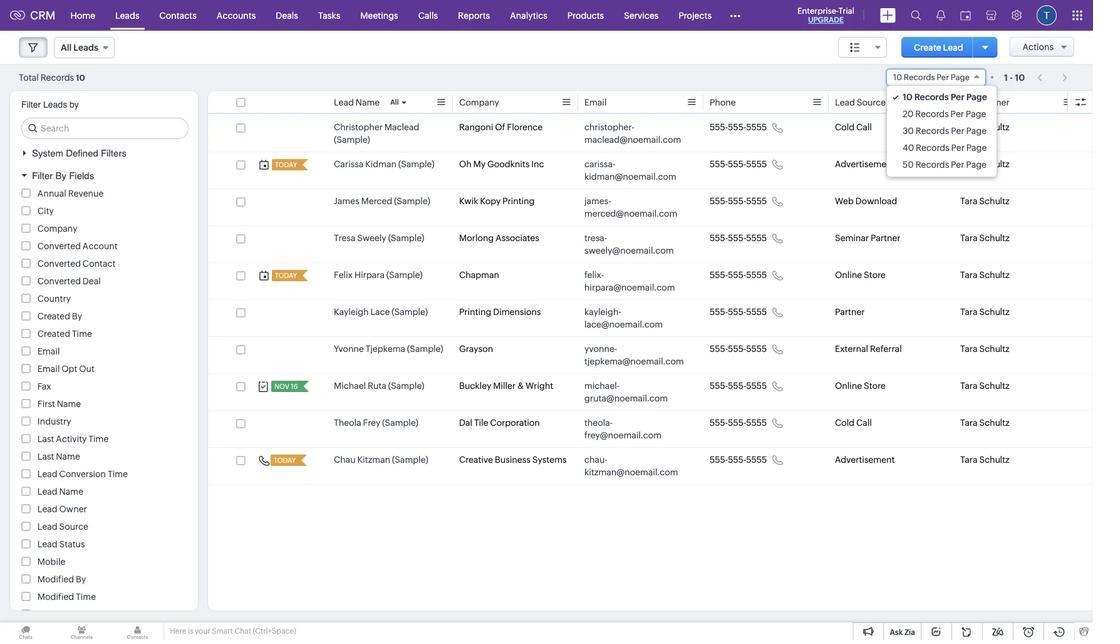 Task type: locate. For each thing, give the bounding box(es) containing it.
records down 40 records per page option
[[916, 160, 949, 170]]

7 schultz from the top
[[980, 344, 1010, 354]]

page
[[951, 73, 970, 82], [967, 92, 987, 102], [966, 109, 987, 119], [966, 126, 987, 136], [967, 143, 987, 153], [966, 160, 987, 170]]

records up 20 records per page option
[[915, 92, 949, 102]]

christopher- maclead@noemail.com link
[[585, 121, 685, 146]]

1 horizontal spatial all
[[390, 98, 399, 106]]

0 vertical spatial store
[[864, 270, 886, 280]]

(sample) for carissa kidman (sample)
[[398, 159, 435, 169]]

(sample) inside "michael ruta (sample)" "link"
[[388, 381, 424, 391]]

10 schultz from the top
[[980, 455, 1010, 465]]

7 555-555-5555 from the top
[[710, 344, 767, 354]]

(sample) right hirpara
[[386, 270, 423, 280]]

555-555-5555 for tresa- sweely@noemail.com
[[710, 233, 767, 243]]

tara for felix- hirpara@noemail.com
[[961, 270, 978, 280]]

1 schultz from the top
[[980, 122, 1010, 132]]

email up fax
[[37, 364, 60, 374]]

7 tara from the top
[[961, 344, 978, 354]]

0 horizontal spatial owner
[[59, 504, 87, 514]]

all up 'total records 10'
[[61, 43, 72, 53]]

name up christopher
[[356, 97, 380, 107]]

michael
[[334, 381, 366, 391]]

2 555-555-5555 from the top
[[710, 159, 767, 169]]

1 vertical spatial today link
[[272, 270, 298, 281]]

created for created time
[[37, 329, 70, 339]]

lead name up christopher
[[334, 97, 380, 107]]

filters
[[101, 148, 126, 159]]

modified up the of
[[37, 592, 74, 602]]

5555 for tresa- sweely@noemail.com
[[746, 233, 767, 243]]

your
[[195, 627, 210, 636]]

modified for modified by
[[37, 575, 74, 585]]

None field
[[838, 37, 887, 58]]

1 vertical spatial 10 records per page
[[903, 92, 987, 102]]

1 created from the top
[[37, 311, 70, 321]]

records inside 20 records per page option
[[916, 109, 949, 119]]

converted up 'converted contact'
[[37, 241, 81, 251]]

lead source up 'lead status'
[[37, 522, 88, 532]]

10 records per page
[[893, 73, 970, 82], [903, 92, 987, 102]]

8 5555 from the top
[[746, 381, 767, 391]]

row group
[[208, 115, 1093, 485]]

0 horizontal spatial lead owner
[[37, 504, 87, 514]]

tara for michael- gruta@noemail.com
[[961, 381, 978, 391]]

filter
[[21, 100, 41, 110], [32, 170, 53, 181]]

(sample) inside the yvonne tjepkema (sample) link
[[407, 344, 443, 354]]

0 vertical spatial by
[[55, 170, 66, 181]]

online down the external
[[835, 381, 862, 391]]

chats image
[[0, 623, 52, 640]]

by up created time
[[72, 311, 82, 321]]

row group containing christopher maclead (sample)
[[208, 115, 1093, 485]]

0 vertical spatial modified
[[37, 575, 74, 585]]

last down industry
[[37, 434, 54, 444]]

christopher-
[[585, 122, 635, 132]]

email down created time
[[37, 346, 60, 357]]

0 vertical spatial owner
[[982, 97, 1010, 107]]

1 555-555-5555 from the top
[[710, 122, 767, 132]]

leads left the by on the top left
[[43, 100, 67, 110]]

navigation
[[1031, 68, 1075, 86]]

hirpara
[[355, 270, 385, 280]]

(sample) for james merced (sample)
[[394, 196, 430, 206]]

3 converted from the top
[[37, 276, 81, 286]]

status
[[59, 539, 85, 550]]

lead owner down 1
[[961, 97, 1010, 107]]

(sample) inside christopher maclead (sample)
[[334, 135, 370, 145]]

last for last name
[[37, 452, 54, 462]]

10 up 10 records per page option
[[893, 73, 902, 82]]

last down last activity time
[[37, 452, 54, 462]]

advertisement for chau- kitzman@noemail.com
[[835, 455, 895, 465]]

1 vertical spatial all
[[390, 98, 399, 106]]

10 records per page up 20 records per page
[[903, 92, 987, 102]]

1 modified from the top
[[37, 575, 74, 585]]

kwik
[[459, 196, 478, 206]]

5 tara schultz from the top
[[961, 270, 1010, 280]]

chapman
[[459, 270, 499, 280]]

1 last from the top
[[37, 434, 54, 444]]

0 vertical spatial today
[[275, 161, 297, 169]]

ask
[[890, 628, 903, 637]]

cold call
[[835, 122, 872, 132], [835, 418, 872, 428]]

list box containing 10 records per page
[[887, 86, 997, 177]]

6 tara schultz from the top
[[961, 307, 1010, 317]]

calendar image
[[961, 10, 971, 20]]

records inside 30 records per page option
[[916, 126, 949, 136]]

web
[[835, 196, 854, 206]]

(sample) for kayleigh lace (sample)
[[392, 307, 428, 317]]

(sample) right frey
[[382, 418, 418, 428]]

1 vertical spatial by
[[72, 311, 82, 321]]

2 schultz from the top
[[980, 159, 1010, 169]]

10 555-555-5555 from the top
[[710, 455, 767, 465]]

records down 30 records per page option
[[916, 143, 950, 153]]

by for modified
[[76, 575, 86, 585]]

1 vertical spatial leads
[[74, 43, 98, 53]]

10 5555 from the top
[[746, 455, 767, 465]]

corporation
[[490, 418, 540, 428]]

seminar
[[835, 233, 869, 243]]

dal tile corporation
[[459, 418, 540, 428]]

7 5555 from the top
[[746, 344, 767, 354]]

advertisement
[[835, 159, 895, 169], [835, 455, 895, 465]]

1 vertical spatial company
[[37, 224, 77, 234]]

(sample) right merced
[[394, 196, 430, 206]]

owner up the status
[[59, 504, 87, 514]]

0 vertical spatial lead source
[[835, 97, 886, 107]]

0 vertical spatial last
[[37, 434, 54, 444]]

all up maclead
[[390, 98, 399, 106]]

printing right kopy
[[503, 196, 535, 206]]

0 horizontal spatial partner
[[835, 307, 865, 317]]

online
[[835, 270, 862, 280], [835, 381, 862, 391]]

schultz for christopher- maclead@noemail.com
[[980, 122, 1010, 132]]

employees
[[64, 610, 108, 620]]

online store down external referral
[[835, 381, 886, 391]]

all
[[61, 43, 72, 53], [390, 98, 399, 106]]

page for 40 records per page option
[[967, 143, 987, 153]]

Search text field
[[22, 118, 188, 138]]

10 inside 10 records per page option
[[903, 92, 913, 102]]

0 vertical spatial today link
[[272, 159, 298, 170]]

(sample) right kitzman
[[392, 455, 428, 465]]

call for theola- frey@noemail.com
[[857, 418, 872, 428]]

partner right seminar
[[871, 233, 901, 243]]

0 horizontal spatial source
[[59, 522, 88, 532]]

0 vertical spatial printing
[[503, 196, 535, 206]]

source down size icon
[[857, 97, 886, 107]]

tara schultz for kayleigh- lace@noemail.com
[[961, 307, 1010, 317]]

name down activity
[[56, 452, 80, 462]]

rangoni of florence
[[459, 122, 543, 132]]

today
[[275, 161, 297, 169], [275, 272, 297, 280], [274, 457, 296, 465]]

10 up 20
[[903, 92, 913, 102]]

1 horizontal spatial company
[[459, 97, 499, 107]]

company
[[459, 97, 499, 107], [37, 224, 77, 234]]

schultz for chau- kitzman@noemail.com
[[980, 455, 1010, 465]]

filter by fields button
[[10, 164, 198, 187]]

0 vertical spatial all
[[61, 43, 72, 53]]

today for carissa kidman (sample)
[[275, 161, 297, 169]]

10 records per page up 10 records per page option
[[893, 73, 970, 82]]

records inside 40 records per page option
[[916, 143, 950, 153]]

5 555-555-5555 from the top
[[710, 270, 767, 280]]

theola-
[[585, 418, 613, 428]]

page down 40 records per page
[[966, 160, 987, 170]]

10 up the by on the top left
[[76, 73, 85, 82]]

0 vertical spatial created
[[37, 311, 70, 321]]

Other Modules field
[[722, 5, 749, 25]]

records down 10 records per page option
[[916, 109, 949, 119]]

page for 10 records per page option
[[967, 92, 987, 102]]

tara schultz for theola- frey@noemail.com
[[961, 418, 1010, 428]]

4 5555 from the top
[[746, 233, 767, 243]]

create
[[914, 42, 942, 52]]

online store down the seminar partner
[[835, 270, 886, 280]]

email up christopher-
[[585, 97, 607, 107]]

1 vertical spatial store
[[864, 381, 886, 391]]

page up 40 records per page
[[966, 126, 987, 136]]

1 cold from the top
[[835, 122, 855, 132]]

2 vertical spatial today link
[[271, 455, 297, 466]]

10 right -
[[1015, 72, 1025, 82]]

per down 40 records per page
[[951, 160, 965, 170]]

9 tara schultz from the top
[[961, 418, 1010, 428]]

All Leads field
[[54, 37, 115, 58]]

(sample) right 'kidman'
[[398, 159, 435, 169]]

2 vertical spatial converted
[[37, 276, 81, 286]]

dal
[[459, 418, 472, 428]]

5 tara from the top
[[961, 270, 978, 280]]

filter inside "dropdown button"
[[32, 170, 53, 181]]

yvonne tjepkema (sample)
[[334, 344, 443, 354]]

2 store from the top
[[864, 381, 886, 391]]

5555
[[746, 122, 767, 132], [746, 159, 767, 169], [746, 196, 767, 206], [746, 233, 767, 243], [746, 270, 767, 280], [746, 307, 767, 317], [746, 344, 767, 354], [746, 381, 767, 391], [746, 418, 767, 428], [746, 455, 767, 465]]

1 vertical spatial advertisement
[[835, 455, 895, 465]]

8 555-555-5555 from the top
[[710, 381, 767, 391]]

0 vertical spatial filter
[[21, 100, 41, 110]]

1 horizontal spatial lead source
[[835, 97, 886, 107]]

search element
[[904, 0, 929, 31]]

per up 10 records per page option
[[937, 73, 949, 82]]

creative business systems
[[459, 455, 567, 465]]

0 vertical spatial source
[[857, 97, 886, 107]]

no. of employees
[[37, 610, 108, 620]]

per up 20 records per page
[[951, 92, 965, 102]]

profile element
[[1029, 0, 1065, 30]]

2 modified from the top
[[37, 592, 74, 602]]

by up modified time at the bottom left
[[76, 575, 86, 585]]

1 vertical spatial printing
[[459, 307, 491, 317]]

(ctrl+space)
[[253, 627, 296, 636]]

(sample) right "lace"
[[392, 307, 428, 317]]

10 records per page inside field
[[893, 73, 970, 82]]

partner up the external
[[835, 307, 865, 317]]

frey
[[363, 418, 380, 428]]

records for 10 records per page option
[[915, 92, 949, 102]]

1 horizontal spatial lead owner
[[961, 97, 1010, 107]]

2 vertical spatial today
[[274, 457, 296, 465]]

(sample) for yvonne tjepkema (sample)
[[407, 344, 443, 354]]

records down 20 records per page option
[[916, 126, 949, 136]]

leads right home link
[[115, 10, 139, 20]]

2 call from the top
[[857, 418, 872, 428]]

6 5555 from the top
[[746, 307, 767, 317]]

2 5555 from the top
[[746, 159, 767, 169]]

1 cold call from the top
[[835, 122, 872, 132]]

(sample) inside carissa kidman (sample) link
[[398, 159, 435, 169]]

8 tara from the top
[[961, 381, 978, 391]]

records inside 10 records per page option
[[915, 92, 949, 102]]

1 vertical spatial online store
[[835, 381, 886, 391]]

all inside field
[[61, 43, 72, 53]]

0 vertical spatial cold
[[835, 122, 855, 132]]

create lead button
[[902, 37, 976, 58]]

50
[[903, 160, 914, 170]]

online store
[[835, 270, 886, 280], [835, 381, 886, 391]]

signals image
[[937, 10, 945, 21]]

store down external referral
[[864, 381, 886, 391]]

555-555-5555 for james- merced@noemail.com
[[710, 196, 767, 206]]

(sample) down christopher
[[334, 135, 370, 145]]

here
[[170, 627, 186, 636]]

(sample) inside tresa sweely (sample) link
[[388, 233, 424, 243]]

tara for carissa- kidman@noemail.com
[[961, 159, 978, 169]]

2 advertisement from the top
[[835, 455, 895, 465]]

3 tara schultz from the top
[[961, 196, 1010, 206]]

profile image
[[1037, 5, 1057, 25]]

tara schultz for yvonne- tjepkema@noemail.com
[[961, 344, 1010, 354]]

per inside field
[[937, 73, 949, 82]]

5 5555 from the top
[[746, 270, 767, 280]]

sweely
[[357, 233, 386, 243]]

store down the seminar partner
[[864, 270, 886, 280]]

filter up annual
[[32, 170, 53, 181]]

0 vertical spatial lead name
[[334, 97, 380, 107]]

out
[[79, 364, 95, 374]]

0 vertical spatial call
[[857, 122, 872, 132]]

2 cold from the top
[[835, 418, 855, 428]]

conversion
[[59, 469, 106, 479]]

no.
[[37, 610, 52, 620]]

tara for theola- frey@noemail.com
[[961, 418, 978, 428]]

analytics
[[510, 10, 547, 20]]

10 tara from the top
[[961, 455, 978, 465]]

printing
[[503, 196, 535, 206], [459, 307, 491, 317]]

1 call from the top
[[857, 122, 872, 132]]

creative
[[459, 455, 493, 465]]

10 inside 10 records per page field
[[893, 73, 902, 82]]

2 vertical spatial by
[[76, 575, 86, 585]]

cold call for theola- frey@noemail.com
[[835, 418, 872, 428]]

today link for felix
[[272, 270, 298, 281]]

10 records per page inside option
[[903, 92, 987, 102]]

per for 20 records per page option
[[951, 109, 964, 119]]

chau kitzman (sample)
[[334, 455, 428, 465]]

1 advertisement from the top
[[835, 159, 895, 169]]

9 tara from the top
[[961, 418, 978, 428]]

system
[[32, 148, 63, 159]]

company up rangoni
[[459, 97, 499, 107]]

9 schultz from the top
[[980, 418, 1010, 428]]

1 vertical spatial online
[[835, 381, 862, 391]]

5555 for christopher- maclead@noemail.com
[[746, 122, 767, 132]]

1 5555 from the top
[[746, 122, 767, 132]]

(sample) right tjepkema
[[407, 344, 443, 354]]

1 vertical spatial cold
[[835, 418, 855, 428]]

leads inside field
[[74, 43, 98, 53]]

converted up country on the top of the page
[[37, 276, 81, 286]]

revenue
[[68, 189, 104, 199]]

2 online store from the top
[[835, 381, 886, 391]]

(sample) for theola frey (sample)
[[382, 418, 418, 428]]

1 vertical spatial partner
[[835, 307, 865, 317]]

per
[[937, 73, 949, 82], [951, 92, 965, 102], [951, 109, 964, 119], [951, 126, 965, 136], [951, 143, 965, 153], [951, 160, 965, 170]]

0 horizontal spatial lead name
[[37, 487, 83, 497]]

0 horizontal spatial leads
[[43, 100, 67, 110]]

1 tara schultz from the top
[[961, 122, 1010, 132]]

4 555-555-5555 from the top
[[710, 233, 767, 243]]

filter down total
[[21, 100, 41, 110]]

0 vertical spatial converted
[[37, 241, 81, 251]]

lead source down size icon
[[835, 97, 886, 107]]

page up 20 records per page
[[967, 92, 987, 102]]

2 created from the top
[[37, 329, 70, 339]]

tara for yvonne- tjepkema@noemail.com
[[961, 344, 978, 354]]

system defined filters button
[[10, 142, 198, 164]]

tara for chau- kitzman@noemail.com
[[961, 455, 978, 465]]

8 tara schultz from the top
[[961, 381, 1010, 391]]

1 online from the top
[[835, 270, 862, 280]]

tresa-
[[585, 233, 607, 243]]

2 cold call from the top
[[835, 418, 872, 428]]

time right activity
[[89, 434, 109, 444]]

schultz for felix- hirpara@noemail.com
[[980, 270, 1010, 280]]

leads for all leads
[[74, 43, 98, 53]]

2 vertical spatial leads
[[43, 100, 67, 110]]

1 horizontal spatial partner
[[871, 233, 901, 243]]

schultz for tresa- sweely@noemail.com
[[980, 233, 1010, 243]]

page up 30 records per page
[[966, 109, 987, 119]]

schultz for carissa- kidman@noemail.com
[[980, 159, 1010, 169]]

search image
[[911, 10, 922, 21]]

printing dimensions
[[459, 307, 541, 317]]

meetings link
[[350, 0, 408, 30]]

0 vertical spatial online store
[[835, 270, 886, 280]]

source
[[857, 97, 886, 107], [59, 522, 88, 532]]

1 vertical spatial source
[[59, 522, 88, 532]]

tara schultz for felix- hirpara@noemail.com
[[961, 270, 1010, 280]]

owner down 1
[[982, 97, 1010, 107]]

records up 10 records per page option
[[904, 73, 935, 82]]

modified down "mobile"
[[37, 575, 74, 585]]

1 vertical spatial converted
[[37, 259, 81, 269]]

(sample) inside kayleigh lace (sample) link
[[392, 307, 428, 317]]

1 horizontal spatial leads
[[74, 43, 98, 53]]

0 horizontal spatial printing
[[459, 307, 491, 317]]

contacts image
[[112, 623, 163, 640]]

20 records per page option
[[887, 106, 997, 123]]

records inside 50 records per page option
[[916, 160, 949, 170]]

8 schultz from the top
[[980, 381, 1010, 391]]

3 555-555-5555 from the top
[[710, 196, 767, 206]]

9 555-555-5555 from the top
[[710, 418, 767, 428]]

1 converted from the top
[[37, 241, 81, 251]]

0 vertical spatial cold call
[[835, 122, 872, 132]]

modified for modified time
[[37, 592, 74, 602]]

(sample) for felix hirpara (sample)
[[386, 270, 423, 280]]

9 5555 from the top
[[746, 418, 767, 428]]

40
[[903, 143, 914, 153]]

6 tara from the top
[[961, 307, 978, 317]]

hirpara@noemail.com
[[585, 283, 675, 293]]

5555 for yvonne- tjepkema@noemail.com
[[746, 344, 767, 354]]

&
[[518, 381, 524, 391]]

1 store from the top
[[864, 270, 886, 280]]

(sample) inside the felix hirpara (sample) "link"
[[386, 270, 423, 280]]

list box
[[887, 86, 997, 177]]

1 vertical spatial call
[[857, 418, 872, 428]]

1 vertical spatial created
[[37, 329, 70, 339]]

555-555-5555 for carissa- kidman@noemail.com
[[710, 159, 767, 169]]

christopher maclead (sample)
[[334, 122, 419, 145]]

2 converted from the top
[[37, 259, 81, 269]]

tile
[[474, 418, 488, 428]]

page down 30 records per page
[[967, 143, 987, 153]]

time down created by
[[72, 329, 92, 339]]

1 vertical spatial lead source
[[37, 522, 88, 532]]

per for 10 records per page option
[[951, 92, 965, 102]]

created down created by
[[37, 329, 70, 339]]

tara schultz for carissa- kidman@noemail.com
[[961, 159, 1010, 169]]

40 records per page option
[[887, 140, 997, 157]]

filter for filter by fields
[[32, 170, 53, 181]]

converted up converted deal
[[37, 259, 81, 269]]

30
[[903, 126, 914, 136]]

lead owner up 'lead status'
[[37, 504, 87, 514]]

3 tara from the top
[[961, 196, 978, 206]]

0 vertical spatial advertisement
[[835, 159, 895, 169]]

sweely@noemail.com
[[585, 246, 674, 256]]

(sample) right ruta
[[388, 381, 424, 391]]

(sample)
[[334, 135, 370, 145], [398, 159, 435, 169], [394, 196, 430, 206], [388, 233, 424, 243], [386, 270, 423, 280], [392, 307, 428, 317], [407, 344, 443, 354], [388, 381, 424, 391], [382, 418, 418, 428], [392, 455, 428, 465]]

total
[[19, 72, 39, 82]]

page for 30 records per page option
[[966, 126, 987, 136]]

1 vertical spatial last
[[37, 452, 54, 462]]

online down seminar
[[835, 270, 862, 280]]

4 tara from the top
[[961, 233, 978, 243]]

partner
[[871, 233, 901, 243], [835, 307, 865, 317]]

5 schultz from the top
[[980, 270, 1010, 280]]

1 vertical spatial lead name
[[37, 487, 83, 497]]

2 online from the top
[[835, 381, 862, 391]]

2 horizontal spatial leads
[[115, 10, 139, 20]]

1 tara from the top
[[961, 122, 978, 132]]

converted for converted account
[[37, 241, 81, 251]]

2 tara from the top
[[961, 159, 978, 169]]

0 vertical spatial online
[[835, 270, 862, 280]]

per up 30 records per page
[[951, 109, 964, 119]]

1 horizontal spatial source
[[857, 97, 886, 107]]

lead name down conversion
[[37, 487, 83, 497]]

4 schultz from the top
[[980, 233, 1010, 243]]

555-555-5555 for yvonne- tjepkema@noemail.com
[[710, 344, 767, 354]]

1 online store from the top
[[835, 270, 886, 280]]

(sample) inside james merced (sample) link
[[394, 196, 430, 206]]

(sample) inside chau kitzman (sample) link
[[392, 455, 428, 465]]

lead name
[[334, 97, 380, 107], [37, 487, 83, 497]]

7 tara schultz from the top
[[961, 344, 1010, 354]]

1 horizontal spatial printing
[[503, 196, 535, 206]]

filter for filter leads by
[[21, 100, 41, 110]]

1 vertical spatial modified
[[37, 592, 74, 602]]

(sample) inside theola frey (sample) link
[[382, 418, 418, 428]]

per down 30 records per page
[[951, 143, 965, 153]]

chau- kitzman@noemail.com link
[[585, 454, 685, 479]]

trial
[[839, 6, 855, 15]]

by inside "dropdown button"
[[55, 170, 66, 181]]

10 tara schultz from the top
[[961, 455, 1010, 465]]

leads down home
[[74, 43, 98, 53]]

2 last from the top
[[37, 452, 54, 462]]

company down city
[[37, 224, 77, 234]]

(sample) right sweely
[[388, 233, 424, 243]]

2 tara schultz from the top
[[961, 159, 1010, 169]]

(sample) for tresa sweely (sample)
[[388, 233, 424, 243]]

per up 40 records per page
[[951, 126, 965, 136]]

all for all
[[390, 98, 399, 106]]

6 555-555-5555 from the top
[[710, 307, 767, 317]]

by up annual
[[55, 170, 66, 181]]

6 schultz from the top
[[980, 307, 1010, 317]]

source up the status
[[59, 522, 88, 532]]

kayleigh lace (sample)
[[334, 307, 428, 317]]

0 horizontal spatial all
[[61, 43, 72, 53]]

555-555-5555 for christopher- maclead@noemail.com
[[710, 122, 767, 132]]

created down country on the top of the page
[[37, 311, 70, 321]]

created
[[37, 311, 70, 321], [37, 329, 70, 339]]

merced
[[361, 196, 392, 206]]

3 5555 from the top
[[746, 196, 767, 206]]

40 records per page
[[903, 143, 987, 153]]

4 tara schultz from the top
[[961, 233, 1010, 243]]

1 vertical spatial today
[[275, 272, 297, 280]]

1 horizontal spatial lead name
[[334, 97, 380, 107]]

3 schultz from the top
[[980, 196, 1010, 206]]

page up 10 records per page option
[[951, 73, 970, 82]]

1 vertical spatial filter
[[32, 170, 53, 181]]

1 vertical spatial cold call
[[835, 418, 872, 428]]

0 vertical spatial 10 records per page
[[893, 73, 970, 82]]

printing up the grayson
[[459, 307, 491, 317]]



Task type: vqa. For each thing, say whether or not it's contained in the screenshot.
NO DEALS FOUND.
no



Task type: describe. For each thing, give the bounding box(es) containing it.
crm
[[30, 9, 56, 22]]

by for filter
[[55, 170, 66, 181]]

per for 40 records per page option
[[951, 143, 965, 153]]

records for 50 records per page option
[[916, 160, 949, 170]]

of
[[495, 122, 505, 132]]

first
[[37, 399, 55, 409]]

all for all leads
[[61, 43, 72, 53]]

0 vertical spatial partner
[[871, 233, 901, 243]]

home link
[[61, 0, 105, 30]]

20
[[903, 109, 914, 119]]

james-
[[585, 196, 611, 206]]

enterprise-trial upgrade
[[798, 6, 855, 24]]

lace@noemail.com
[[585, 320, 663, 330]]

contacts
[[160, 10, 197, 20]]

converted for converted deal
[[37, 276, 81, 286]]

lead inside button
[[943, 42, 963, 52]]

michael ruta (sample) link
[[334, 380, 424, 392]]

defined
[[66, 148, 98, 159]]

kayleigh lace (sample) link
[[334, 306, 428, 318]]

cold call for christopher- maclead@noemail.com
[[835, 122, 872, 132]]

1 horizontal spatial owner
[[982, 97, 1010, 107]]

kitzman
[[357, 455, 390, 465]]

kidman
[[365, 159, 397, 169]]

deals
[[276, 10, 298, 20]]

schultz for yvonne- tjepkema@noemail.com
[[980, 344, 1010, 354]]

page for 50 records per page option
[[966, 160, 987, 170]]

florence
[[507, 122, 543, 132]]

records inside 10 records per page field
[[904, 73, 935, 82]]

create menu image
[[880, 8, 896, 23]]

5555 for theola- frey@noemail.com
[[746, 418, 767, 428]]

created time
[[37, 329, 92, 339]]

online store for felix- hirpara@noemail.com
[[835, 270, 886, 280]]

(sample) for chau kitzman (sample)
[[392, 455, 428, 465]]

0 vertical spatial leads
[[115, 10, 139, 20]]

555-555-5555 for michael- gruta@noemail.com
[[710, 381, 767, 391]]

per for 50 records per page option
[[951, 160, 965, 170]]

0 horizontal spatial lead source
[[37, 522, 88, 532]]

size image
[[850, 42, 860, 53]]

yvonne- tjepkema@noemail.com link
[[585, 343, 685, 368]]

services link
[[614, 0, 669, 30]]

555-555-5555 for theola- frey@noemail.com
[[710, 418, 767, 428]]

james merced (sample)
[[334, 196, 430, 206]]

reports
[[458, 10, 490, 20]]

here is your smart chat (ctrl+space)
[[170, 627, 296, 636]]

lace
[[371, 307, 390, 317]]

store for michael- gruta@noemail.com
[[864, 381, 886, 391]]

0 horizontal spatial company
[[37, 224, 77, 234]]

50 records per page option
[[887, 157, 997, 174]]

converted for converted contact
[[37, 259, 81, 269]]

5555 for james- merced@noemail.com
[[746, 196, 767, 206]]

555-555-5555 for chau- kitzman@noemail.com
[[710, 455, 767, 465]]

1 - 10
[[1004, 72, 1025, 82]]

advertisement for carissa- kidman@noemail.com
[[835, 159, 895, 169]]

chau kitzman (sample) link
[[334, 454, 428, 466]]

by for created
[[72, 311, 82, 321]]

online for felix- hirpara@noemail.com
[[835, 270, 862, 280]]

tasks link
[[308, 0, 350, 30]]

1 vertical spatial lead owner
[[37, 504, 87, 514]]

cold for christopher- maclead@noemail.com
[[835, 122, 855, 132]]

christopher
[[334, 122, 383, 132]]

buckley miller & wright
[[459, 381, 553, 391]]

phone
[[710, 97, 736, 107]]

carissa kidman (sample) link
[[334, 158, 435, 170]]

carissa kidman (sample)
[[334, 159, 435, 169]]

morlong
[[459, 233, 494, 243]]

rangoni
[[459, 122, 493, 132]]

5555 for chau- kitzman@noemail.com
[[746, 455, 767, 465]]

industry
[[37, 417, 71, 427]]

1
[[1004, 72, 1008, 82]]

michael- gruta@noemail.com link
[[585, 380, 685, 405]]

michael-
[[585, 381, 620, 391]]

james merced (sample) link
[[334, 195, 430, 207]]

nov 16 link
[[271, 381, 299, 392]]

tara schultz for james- merced@noemail.com
[[961, 196, 1010, 206]]

today for felix hirpara (sample)
[[275, 272, 297, 280]]

kopy
[[480, 196, 501, 206]]

services
[[624, 10, 659, 20]]

0 vertical spatial company
[[459, 97, 499, 107]]

555-555-5555 for felix- hirpara@noemail.com
[[710, 270, 767, 280]]

of
[[54, 610, 62, 620]]

tara for kayleigh- lace@noemail.com
[[961, 307, 978, 317]]

tara for christopher- maclead@noemail.com
[[961, 122, 978, 132]]

last for last activity time
[[37, 434, 54, 444]]

16
[[291, 383, 298, 391]]

fax
[[37, 382, 51, 392]]

last activity time
[[37, 434, 109, 444]]

10 records per page option
[[887, 89, 997, 106]]

created by
[[37, 311, 82, 321]]

felix hirpara (sample) link
[[334, 269, 423, 281]]

schultz for theola- frey@noemail.com
[[980, 418, 1010, 428]]

1 vertical spatial email
[[37, 346, 60, 357]]

10 inside 'total records 10'
[[76, 73, 85, 82]]

frey@noemail.com
[[585, 430, 662, 440]]

tara schultz for chau- kitzman@noemail.com
[[961, 455, 1010, 465]]

today for chau kitzman (sample)
[[274, 457, 296, 465]]

felix-
[[585, 270, 604, 280]]

theola frey (sample) link
[[334, 417, 418, 429]]

(sample) for michael ruta (sample)
[[388, 381, 424, 391]]

name right first
[[57, 399, 81, 409]]

(sample) for christopher maclead (sample)
[[334, 135, 370, 145]]

christopher- maclead@noemail.com
[[585, 122, 681, 145]]

time up employees
[[76, 592, 96, 602]]

0 vertical spatial email
[[585, 97, 607, 107]]

oh my goodknits inc
[[459, 159, 544, 169]]

2 vertical spatial email
[[37, 364, 60, 374]]

last name
[[37, 452, 80, 462]]

create menu element
[[873, 0, 904, 30]]

records for 40 records per page option
[[916, 143, 950, 153]]

tara schultz for christopher- maclead@noemail.com
[[961, 122, 1010, 132]]

activity
[[56, 434, 87, 444]]

schultz for michael- gruta@noemail.com
[[980, 381, 1010, 391]]

carissa-
[[585, 159, 615, 169]]

name down conversion
[[59, 487, 83, 497]]

online for michael- gruta@noemail.com
[[835, 381, 862, 391]]

modified by
[[37, 575, 86, 585]]

systems
[[532, 455, 567, 465]]

time right conversion
[[108, 469, 128, 479]]

opt
[[62, 364, 77, 374]]

system defined filters
[[32, 148, 126, 159]]

michael ruta (sample)
[[334, 381, 424, 391]]

30 records per page option
[[887, 123, 997, 140]]

tara schultz for michael- gruta@noemail.com
[[961, 381, 1010, 391]]

signals element
[[929, 0, 953, 31]]

5555 for carissa- kidman@noemail.com
[[746, 159, 767, 169]]

projects
[[679, 10, 712, 20]]

schultz for james- merced@noemail.com
[[980, 196, 1010, 206]]

today link for carissa
[[272, 159, 298, 170]]

online store for michael- gruta@noemail.com
[[835, 381, 886, 391]]

tjepkema@noemail.com
[[585, 357, 684, 367]]

5555 for kayleigh- lace@noemail.com
[[746, 307, 767, 317]]

5555 for michael- gruta@noemail.com
[[746, 381, 767, 391]]

leads for filter leads by
[[43, 100, 67, 110]]

555-555-5555 for kayleigh- lace@noemail.com
[[710, 307, 767, 317]]

1 vertical spatial owner
[[59, 504, 87, 514]]

10 Records Per Page field
[[887, 69, 986, 86]]

deals link
[[266, 0, 308, 30]]

christopher maclead (sample) link
[[334, 121, 447, 146]]

city
[[37, 206, 54, 216]]

5555 for felix- hirpara@noemail.com
[[746, 270, 767, 280]]

call for christopher- maclead@noemail.com
[[857, 122, 872, 132]]

tara for tresa- sweely@noemail.com
[[961, 233, 978, 243]]

page for 20 records per page option
[[966, 109, 987, 119]]

yvonne- tjepkema@noemail.com
[[585, 344, 684, 367]]

home
[[71, 10, 95, 20]]

store for felix- hirpara@noemail.com
[[864, 270, 886, 280]]

tara for james- merced@noemail.com
[[961, 196, 978, 206]]

records for 30 records per page option
[[916, 126, 949, 136]]

tara schultz for tresa- sweely@noemail.com
[[961, 233, 1010, 243]]

merced@noemail.com
[[585, 209, 678, 219]]

theola frey (sample)
[[334, 418, 418, 428]]

external
[[835, 344, 868, 354]]

chau-
[[585, 455, 608, 465]]

records for 20 records per page option
[[916, 109, 949, 119]]

tresa- sweely@noemail.com link
[[585, 232, 685, 257]]

actions
[[1023, 42, 1054, 52]]

today link for chau
[[271, 455, 297, 466]]

upgrade
[[808, 16, 844, 24]]

cold for theola- frey@noemail.com
[[835, 418, 855, 428]]

per for 30 records per page option
[[951, 126, 965, 136]]

converted deal
[[37, 276, 101, 286]]

business
[[495, 455, 531, 465]]

schultz for kayleigh- lace@noemail.com
[[980, 307, 1010, 317]]

created for created by
[[37, 311, 70, 321]]

channels image
[[56, 623, 107, 640]]

seminar partner
[[835, 233, 901, 243]]

james- merced@noemail.com
[[585, 196, 678, 219]]

chat
[[235, 627, 251, 636]]

records up filter leads by
[[41, 72, 74, 82]]

create lead
[[914, 42, 963, 52]]

smart
[[212, 627, 233, 636]]

analytics link
[[500, 0, 558, 30]]

page inside field
[[951, 73, 970, 82]]

theola- frey@noemail.com link
[[585, 417, 685, 442]]

0 vertical spatial lead owner
[[961, 97, 1010, 107]]

zia
[[905, 628, 915, 637]]

gruta@noemail.com
[[585, 393, 668, 404]]



